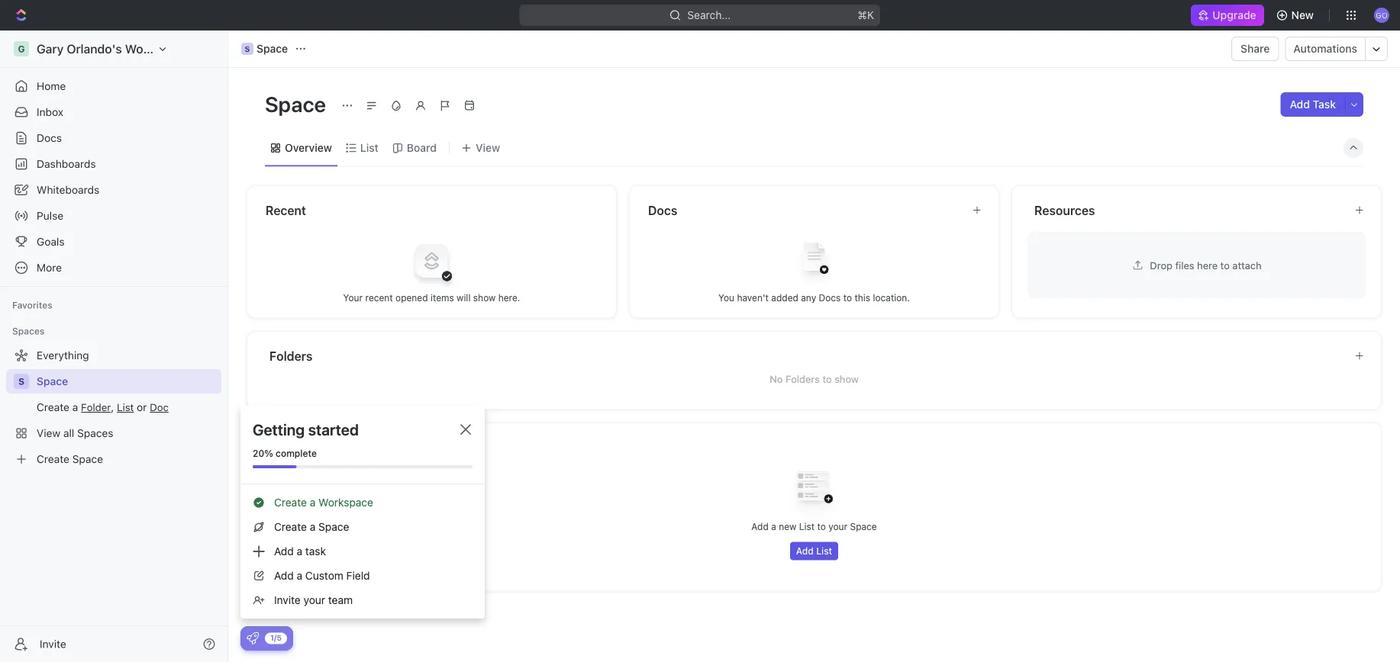 Task type: describe. For each thing, give the bounding box(es) containing it.
to right here
[[1221, 260, 1230, 271]]

all
[[63, 427, 74, 440]]

create space link
[[6, 448, 218, 472]]

whiteboards link
[[6, 178, 221, 202]]

,
[[111, 401, 114, 414]]

20%
[[253, 448, 273, 459]]

doc button
[[150, 402, 169, 414]]

docs link
[[6, 126, 221, 150]]

close image
[[461, 425, 471, 435]]

task
[[305, 546, 326, 558]]

getting started
[[253, 421, 359, 439]]

here
[[1198, 260, 1218, 271]]

share
[[1241, 42, 1270, 55]]

a for new
[[771, 522, 777, 533]]

a for folder
[[72, 401, 78, 414]]

haven't
[[737, 292, 769, 303]]

view for view
[[476, 142, 500, 154]]

new button
[[1271, 3, 1324, 27]]

add list
[[796, 546, 833, 557]]

overview link
[[282, 137, 332, 159]]

any
[[801, 292, 817, 303]]

drop
[[1150, 260, 1173, 271]]

doc
[[150, 402, 169, 414]]

complete
[[276, 448, 317, 459]]

upgrade link
[[1192, 5, 1264, 26]]

go button
[[1370, 3, 1395, 27]]

1 horizontal spatial show
[[835, 374, 859, 385]]

share button
[[1232, 37, 1280, 61]]

inbox link
[[6, 100, 221, 124]]

automations button
[[1286, 37, 1366, 60]]

automations
[[1294, 42, 1358, 55]]

favorites
[[12, 300, 53, 311]]

add a new list to your space
[[752, 522, 877, 533]]

more
[[37, 262, 62, 274]]

20% complete
[[253, 448, 317, 459]]

to up add list button
[[818, 522, 826, 533]]

view for view all spaces
[[37, 427, 60, 440]]

files
[[1176, 260, 1195, 271]]

space, , element inside 'tree'
[[14, 374, 29, 389]]

g
[[18, 44, 25, 54]]

added
[[772, 292, 799, 303]]

home
[[37, 80, 66, 92]]

create a folder , list or doc
[[37, 401, 169, 414]]

drop files here to attach
[[1150, 260, 1262, 271]]

no
[[770, 374, 783, 385]]

board
[[407, 142, 437, 154]]

everything
[[37, 349, 89, 362]]

field
[[346, 570, 370, 583]]

onboarding checklist button image
[[247, 633, 259, 645]]

home link
[[6, 74, 221, 99]]

to left "this"
[[844, 292, 852, 303]]

⌘k
[[858, 9, 875, 21]]

0 horizontal spatial your
[[304, 595, 325, 607]]

whiteboards
[[37, 184, 99, 196]]

create a space
[[274, 521, 349, 534]]

list right new
[[799, 522, 815, 533]]

view button
[[456, 137, 506, 159]]

gary orlando's workspace
[[37, 42, 188, 56]]

upgrade
[[1213, 9, 1257, 21]]

s for s
[[18, 377, 24, 387]]

here.
[[498, 292, 520, 303]]

lists
[[270, 441, 297, 455]]

inbox
[[37, 106, 63, 118]]

more button
[[6, 256, 221, 280]]

s for s space
[[245, 44, 250, 53]]

go
[[1376, 11, 1388, 19]]

onboarding checklist button element
[[247, 633, 259, 645]]

folder
[[81, 402, 111, 414]]

a for task
[[297, 546, 303, 558]]

resources
[[1035, 203, 1096, 218]]

add list button
[[790, 543, 839, 561]]

no recent items image
[[401, 231, 462, 292]]

goals
[[37, 236, 65, 248]]

lists button
[[269, 439, 1364, 457]]

gary orlando's workspace, , element
[[14, 41, 29, 57]]

recent
[[365, 292, 393, 303]]

create for create space
[[37, 453, 69, 466]]

goals link
[[6, 230, 221, 254]]

create for create a space
[[274, 521, 307, 534]]

docs inside docs link
[[37, 132, 62, 144]]

dashboards
[[37, 158, 96, 170]]

view all spaces link
[[6, 422, 218, 446]]

opened
[[396, 292, 428, 303]]

getting
[[253, 421, 305, 439]]

add for add a new list to your space
[[752, 522, 769, 533]]



Task type: vqa. For each thing, say whether or not it's contained in the screenshot.
Projects link
no



Task type: locate. For each thing, give the bounding box(es) containing it.
add task
[[1290, 98, 1336, 111]]

tree inside sidebar navigation
[[6, 344, 221, 472]]

0 vertical spatial show
[[473, 292, 496, 303]]

a down add a task on the bottom
[[297, 570, 303, 583]]

workspace for gary orlando's workspace
[[125, 42, 188, 56]]

will
[[457, 292, 471, 303]]

a inside 'tree'
[[72, 401, 78, 414]]

tree
[[6, 344, 221, 472]]

add inside add task button
[[1290, 98, 1310, 111]]

everything link
[[6, 344, 218, 368]]

list left board link
[[360, 142, 379, 154]]

invite inside sidebar navigation
[[40, 638, 66, 651]]

0 vertical spatial s
[[245, 44, 250, 53]]

create up all
[[37, 401, 69, 414]]

1 vertical spatial docs
[[648, 203, 678, 218]]

list down "add a new list to your space"
[[816, 546, 833, 557]]

a for workspace
[[310, 497, 316, 509]]

no folders to show
[[770, 374, 859, 385]]

0 vertical spatial spaces
[[12, 326, 45, 337]]

pulse
[[37, 210, 64, 222]]

recent
[[266, 203, 306, 218]]

1 horizontal spatial docs
[[648, 203, 678, 218]]

search...
[[688, 9, 731, 21]]

started
[[308, 421, 359, 439]]

sidebar navigation
[[0, 31, 231, 663]]

view inside view button
[[476, 142, 500, 154]]

0 vertical spatial workspace
[[125, 42, 188, 56]]

workspace inside sidebar navigation
[[125, 42, 188, 56]]

0 vertical spatial your
[[829, 522, 848, 533]]

your down add a custom field
[[304, 595, 325, 607]]

custom
[[305, 570, 344, 583]]

1 horizontal spatial view
[[476, 142, 500, 154]]

workspace up home link
[[125, 42, 188, 56]]

1 horizontal spatial your
[[829, 522, 848, 533]]

0 horizontal spatial docs
[[37, 132, 62, 144]]

attach
[[1233, 260, 1262, 271]]

2 vertical spatial docs
[[819, 292, 841, 303]]

1 vertical spatial show
[[835, 374, 859, 385]]

invite for invite your team
[[274, 595, 301, 607]]

a for custom
[[297, 570, 303, 583]]

list link
[[357, 137, 379, 159]]

a
[[72, 401, 78, 414], [310, 497, 316, 509], [310, 521, 316, 534], [771, 522, 777, 533], [297, 546, 303, 558], [297, 570, 303, 583]]

your
[[829, 522, 848, 533], [304, 595, 325, 607]]

folders down folders button
[[786, 374, 820, 385]]

1 vertical spatial view
[[37, 427, 60, 440]]

add a custom field
[[274, 570, 370, 583]]

spaces down favorites button
[[12, 326, 45, 337]]

folders inside button
[[270, 349, 313, 364]]

invite for invite
[[40, 638, 66, 651]]

folders up getting at the bottom left of the page
[[270, 349, 313, 364]]

orlando's
[[67, 42, 122, 56]]

1 vertical spatial your
[[304, 595, 325, 607]]

1 horizontal spatial workspace
[[319, 497, 373, 509]]

a left folder
[[72, 401, 78, 414]]

to down folders button
[[823, 374, 832, 385]]

task
[[1313, 98, 1336, 111]]

show right will
[[473, 292, 496, 303]]

location.
[[873, 292, 910, 303]]

view button
[[456, 130, 506, 166]]

create up create a space
[[274, 497, 307, 509]]

overview
[[285, 142, 332, 154]]

0 horizontal spatial s
[[18, 377, 24, 387]]

or
[[137, 401, 147, 414]]

a left new
[[771, 522, 777, 533]]

create down all
[[37, 453, 69, 466]]

add for add a task
[[274, 546, 294, 558]]

create for create a folder , list or doc
[[37, 401, 69, 414]]

show down folders button
[[835, 374, 859, 385]]

add task button
[[1281, 92, 1346, 117]]

0 vertical spatial folders
[[270, 349, 313, 364]]

space, , element
[[241, 43, 254, 55], [14, 374, 29, 389]]

create a workspace
[[274, 497, 373, 509]]

list inside add list button
[[816, 546, 833, 557]]

1 horizontal spatial spaces
[[77, 427, 113, 440]]

s inside the s space
[[245, 44, 250, 53]]

folder button
[[81, 402, 111, 414]]

1 vertical spatial invite
[[40, 638, 66, 651]]

1 vertical spatial workspace
[[319, 497, 373, 509]]

0 horizontal spatial show
[[473, 292, 496, 303]]

s space
[[245, 42, 288, 55]]

this
[[855, 292, 871, 303]]

create space
[[37, 453, 103, 466]]

new
[[1292, 9, 1314, 21]]

1 vertical spatial s
[[18, 377, 24, 387]]

dashboards link
[[6, 152, 221, 176]]

no lists icon. image
[[784, 460, 845, 521]]

a up create a space
[[310, 497, 316, 509]]

1 horizontal spatial folders
[[786, 374, 820, 385]]

space link
[[37, 370, 218, 394]]

0 horizontal spatial view
[[37, 427, 60, 440]]

1 vertical spatial space, , element
[[14, 374, 29, 389]]

0 horizontal spatial space, , element
[[14, 374, 29, 389]]

0 vertical spatial view
[[476, 142, 500, 154]]

your up add list button
[[829, 522, 848, 533]]

a for space
[[310, 521, 316, 534]]

s
[[245, 44, 250, 53], [18, 377, 24, 387]]

create up add a task on the bottom
[[274, 521, 307, 534]]

workspace for create a workspace
[[319, 497, 373, 509]]

list button
[[117, 402, 134, 414]]

spaces inside view all spaces link
[[77, 427, 113, 440]]

pulse link
[[6, 204, 221, 228]]

team
[[328, 595, 353, 607]]

add inside add list button
[[796, 546, 814, 557]]

1 horizontal spatial invite
[[274, 595, 301, 607]]

1 horizontal spatial s
[[245, 44, 250, 53]]

view right board
[[476, 142, 500, 154]]

add for add a custom field
[[274, 570, 294, 583]]

a left task
[[297, 546, 303, 558]]

list
[[360, 142, 379, 154], [117, 402, 134, 414], [799, 522, 815, 533], [816, 546, 833, 557]]

create for create a workspace
[[274, 497, 307, 509]]

space
[[257, 42, 288, 55], [265, 91, 331, 116], [37, 375, 68, 388], [72, 453, 103, 466], [319, 521, 349, 534], [850, 522, 877, 533]]

0 horizontal spatial spaces
[[12, 326, 45, 337]]

0 horizontal spatial folders
[[270, 349, 313, 364]]

you haven't added any docs to this location.
[[719, 292, 910, 303]]

folders button
[[269, 347, 1343, 365]]

2 horizontal spatial docs
[[819, 292, 841, 303]]

resources button
[[1034, 201, 1343, 220]]

0 vertical spatial invite
[[274, 595, 301, 607]]

new
[[779, 522, 797, 533]]

add a task
[[274, 546, 326, 558]]

favorites button
[[6, 296, 59, 315]]

0 horizontal spatial invite
[[40, 638, 66, 651]]

1 horizontal spatial space, , element
[[241, 43, 254, 55]]

s inside 'tree'
[[18, 377, 24, 387]]

add for add task
[[1290, 98, 1310, 111]]

you
[[719, 292, 735, 303]]

show
[[473, 292, 496, 303], [835, 374, 859, 385]]

view left all
[[37, 427, 60, 440]]

docs
[[37, 132, 62, 144], [648, 203, 678, 218], [819, 292, 841, 303]]

list right ,
[[117, 402, 134, 414]]

tree containing everything
[[6, 344, 221, 472]]

1 vertical spatial folders
[[786, 374, 820, 385]]

list inside create a folder , list or doc
[[117, 402, 134, 414]]

add
[[1290, 98, 1310, 111], [752, 522, 769, 533], [274, 546, 294, 558], [796, 546, 814, 557], [274, 570, 294, 583]]

workspace up create a space
[[319, 497, 373, 509]]

0 horizontal spatial workspace
[[125, 42, 188, 56]]

items
[[431, 292, 454, 303]]

a up task
[[310, 521, 316, 534]]

workspace
[[125, 42, 188, 56], [319, 497, 373, 509]]

your recent opened items will show here.
[[343, 292, 520, 303]]

0 vertical spatial docs
[[37, 132, 62, 144]]

list inside list link
[[360, 142, 379, 154]]

folders
[[270, 349, 313, 364], [786, 374, 820, 385]]

no most used docs image
[[784, 231, 845, 292]]

add for add list
[[796, 546, 814, 557]]

0 vertical spatial space, , element
[[241, 43, 254, 55]]

view all spaces
[[37, 427, 113, 440]]

gary
[[37, 42, 64, 56]]

spaces down folder button
[[77, 427, 113, 440]]

view
[[476, 142, 500, 154], [37, 427, 60, 440]]

invite
[[274, 595, 301, 607], [40, 638, 66, 651]]

board link
[[404, 137, 437, 159]]

create
[[37, 401, 69, 414], [37, 453, 69, 466], [274, 497, 307, 509], [274, 521, 307, 534]]

view inside view all spaces link
[[37, 427, 60, 440]]

your
[[343, 292, 363, 303]]

1 vertical spatial spaces
[[77, 427, 113, 440]]

invite your team
[[274, 595, 353, 607]]



